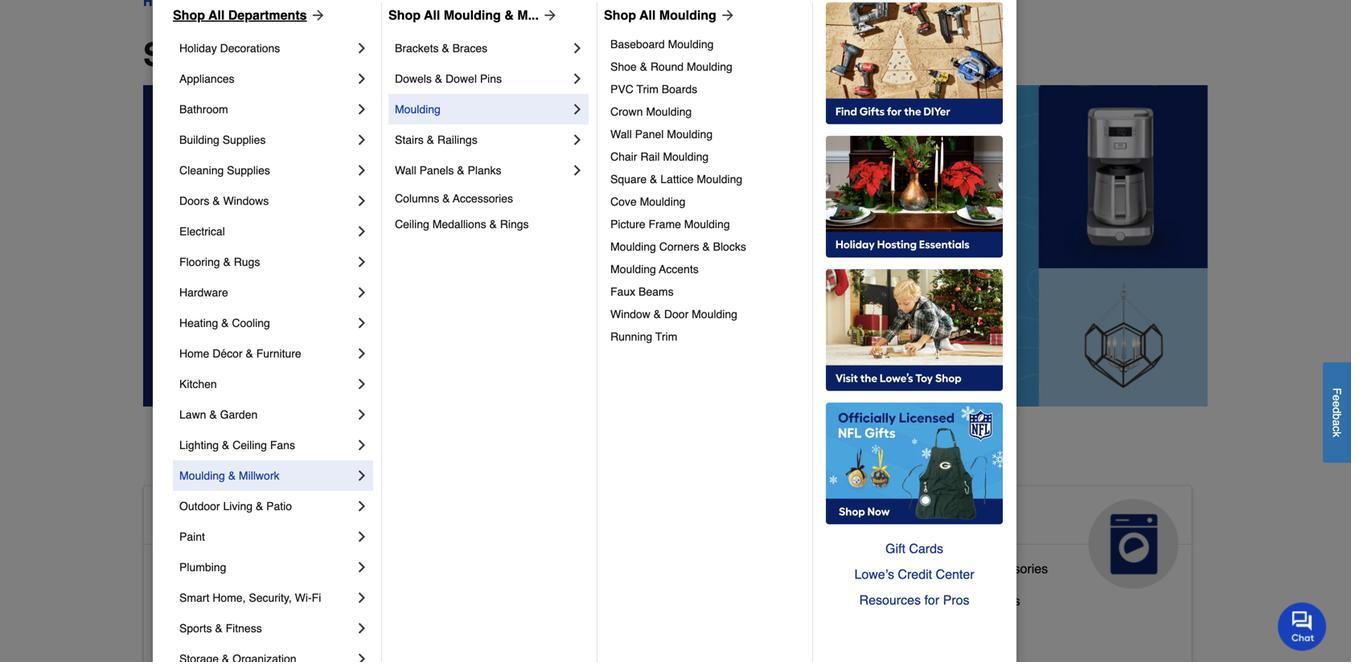 Task type: describe. For each thing, give the bounding box(es) containing it.
home inside home décor & furniture "link"
[[179, 348, 209, 360]]

lawn & garden
[[179, 409, 258, 422]]

& left patio
[[256, 500, 263, 513]]

arrow right image for shop all moulding
[[717, 7, 736, 23]]

picture frame moulding link
[[611, 213, 801, 236]]

0 horizontal spatial pet
[[515, 620, 535, 635]]

animal & pet care image
[[731, 500, 821, 590]]

1 vertical spatial appliances link
[[861, 487, 1192, 590]]

arrow right image for shop all moulding & m...
[[539, 7, 558, 23]]

lighting
[[179, 439, 219, 452]]

dowels & dowel pins link
[[395, 64, 570, 94]]

chair rail moulding
[[611, 150, 709, 163]]

accessible bathroom
[[157, 562, 278, 577]]

moulding down crown moulding link
[[667, 128, 713, 141]]

chevron right image for holiday decorations
[[354, 40, 370, 56]]

chevron right image for moulding & millwork
[[354, 468, 370, 484]]

accessible entry & home
[[157, 626, 302, 641]]

0 vertical spatial appliances
[[179, 72, 234, 85]]

& right houses,
[[626, 620, 634, 635]]

fitness
[[226, 623, 262, 636]]

supplies for cleaning supplies
[[227, 164, 270, 177]]

columns
[[395, 192, 439, 205]]

moulding down baseboard moulding link
[[687, 60, 733, 73]]

faux beams
[[611, 286, 674, 298]]

accessible for accessible entry & home
[[157, 626, 218, 641]]

chevron right image for electrical
[[354, 224, 370, 240]]

officially licensed n f l gifts. shop now. image
[[826, 403, 1003, 525]]

chevron right image for flooring & rugs
[[354, 254, 370, 270]]

appliance
[[874, 562, 930, 577]]

chevron right image for lawn & garden
[[354, 407, 370, 423]]

parts
[[934, 562, 964, 577]]

brackets & braces
[[395, 42, 488, 55]]

smart home, security, wi-fi link
[[179, 583, 354, 614]]

gift cards
[[886, 542, 944, 557]]

chevron right image for stairs & railings
[[570, 132, 586, 148]]

outdoor
[[179, 500, 220, 513]]

chillers
[[978, 594, 1020, 609]]

chevron right image for hardware
[[354, 285, 370, 301]]

chevron right image for sports & fitness
[[354, 621, 370, 637]]

rings
[[500, 218, 529, 231]]

sports & fitness
[[179, 623, 262, 636]]

& left door
[[654, 308, 661, 321]]

moulding down faux beams link
[[692, 308, 738, 321]]

& right 'shoe'
[[640, 60, 648, 73]]

flooring & rugs
[[179, 256, 260, 269]]

panel
[[635, 128, 664, 141]]

departments for shop all departments
[[281, 36, 478, 73]]

lighting & ceiling fans link
[[179, 430, 354, 461]]

square
[[611, 173, 647, 186]]

décor
[[213, 348, 243, 360]]

home,
[[213, 592, 246, 605]]

2 e from the top
[[1331, 401, 1344, 408]]

sports & fitness link
[[179, 614, 354, 644]]

kitchen
[[179, 378, 217, 391]]

dowels & dowel pins
[[395, 72, 502, 85]]

moulding up lattice
[[663, 150, 709, 163]]

& right entry at bottom left
[[256, 626, 264, 641]]

all for shop all moulding & m...
[[424, 8, 440, 23]]

shoe & round moulding
[[611, 60, 733, 73]]

doors & windows
[[179, 195, 269, 208]]

wall for wall panel moulding
[[611, 128, 632, 141]]

dowel
[[446, 72, 477, 85]]

cleaning supplies
[[179, 164, 270, 177]]

accessible home link
[[144, 487, 475, 590]]

enjoy savings year-round. no matter what you're shopping for, find what you need at a great price. image
[[143, 85, 1208, 407]]

accessible home
[[157, 506, 343, 532]]

baseboard moulding link
[[611, 33, 801, 56]]

gift cards link
[[826, 537, 1003, 562]]

& up moulding accents link
[[703, 241, 710, 253]]

trim for running
[[656, 331, 678, 344]]

columns & accessories link
[[395, 186, 586, 212]]

lowe's credit center
[[855, 568, 975, 582]]

& down rail
[[650, 173, 658, 186]]

accessories inside the columns & accessories link
[[453, 192, 513, 205]]

running
[[611, 331, 653, 344]]

lowe's credit center link
[[826, 562, 1003, 588]]

plumbing
[[179, 562, 226, 574]]

& down accessible bedroom link
[[215, 623, 223, 636]]

moulding up baseboard moulding link
[[659, 8, 717, 23]]

chevron right image for appliances
[[354, 71, 370, 87]]

moulding down picture
[[611, 241, 656, 253]]

0 horizontal spatial appliances link
[[179, 64, 354, 94]]

stairs & railings link
[[395, 125, 570, 155]]

cove moulding
[[611, 195, 686, 208]]

shoe
[[611, 60, 637, 73]]

animal & pet care link
[[502, 487, 834, 590]]

beds,
[[538, 620, 571, 635]]

accessible entry & home link
[[157, 623, 302, 655]]

livestock supplies link
[[515, 584, 622, 616]]

1 horizontal spatial furniture
[[638, 620, 689, 635]]

shop all departments
[[173, 8, 307, 23]]

flooring & rugs link
[[179, 247, 354, 278]]

1 e from the top
[[1331, 395, 1344, 401]]

building
[[179, 134, 219, 146]]

running trim link
[[611, 326, 801, 348]]

1 horizontal spatial appliances
[[874, 506, 994, 532]]

chevron right image for outdoor living & patio
[[354, 499, 370, 515]]

moulding up wall panel moulding
[[646, 105, 692, 118]]

d
[[1331, 408, 1344, 414]]

pet beds, houses, & furniture link
[[515, 616, 689, 648]]

braces
[[453, 42, 488, 55]]

chevron right image for home décor & furniture
[[354, 346, 370, 362]]

& inside "link"
[[246, 348, 253, 360]]

& right stairs
[[427, 134, 434, 146]]

1 vertical spatial bathroom
[[222, 562, 278, 577]]

& left millwork
[[228, 470, 236, 483]]

gift
[[886, 542, 906, 557]]

& right parts
[[968, 562, 976, 577]]

& left pros
[[932, 594, 941, 609]]

chevron right image for building supplies
[[354, 132, 370, 148]]

wi-
[[295, 592, 312, 605]]

chevron right image for plumbing
[[354, 560, 370, 576]]

building supplies
[[179, 134, 266, 146]]

cooling
[[232, 317, 270, 330]]

moulding up frame on the top
[[640, 195, 686, 208]]

moulding down dowels
[[395, 103, 441, 116]]

shop for shop all departments
[[173, 8, 205, 23]]

supplies for building supplies
[[223, 134, 266, 146]]

ceiling medallions & rings link
[[395, 212, 586, 237]]

rail
[[641, 150, 660, 163]]

lighting & ceiling fans
[[179, 439, 295, 452]]

supplies for livestock supplies
[[573, 588, 622, 602]]

appliances image
[[1089, 500, 1179, 590]]

baseboard
[[611, 38, 665, 51]]

hardware link
[[179, 278, 354, 308]]

accessible for accessible home
[[157, 506, 275, 532]]

shop all moulding link
[[604, 6, 736, 25]]

all for shop all moulding
[[640, 8, 656, 23]]

panels
[[420, 164, 454, 177]]

houses,
[[575, 620, 622, 635]]

wall panel moulding link
[[611, 123, 801, 146]]

a
[[1331, 420, 1344, 426]]



Task type: vqa. For each thing, say whether or not it's contained in the screenshot.
KBSD708MPS
no



Task type: locate. For each thing, give the bounding box(es) containing it.
0 horizontal spatial furniture
[[256, 348, 301, 360]]

appliances link up chillers
[[861, 487, 1192, 590]]

wall panels & planks link
[[395, 155, 570, 186]]

shop for shop all moulding & m...
[[389, 8, 421, 23]]

shop for shop all moulding
[[604, 8, 636, 23]]

shop
[[173, 8, 205, 23], [389, 8, 421, 23], [604, 8, 636, 23]]

all up holiday decorations
[[208, 8, 225, 23]]

animal
[[515, 506, 590, 532]]

0 horizontal spatial appliances
[[179, 72, 234, 85]]

0 horizontal spatial accessories
[[453, 192, 513, 205]]

& left dowel
[[435, 72, 443, 85]]

wall up columns
[[395, 164, 416, 177]]

& left 'planks'
[[457, 164, 465, 177]]

decorations
[[220, 42, 280, 55]]

0 vertical spatial furniture
[[256, 348, 301, 360]]

chevron right image
[[570, 40, 586, 56], [570, 101, 586, 117], [570, 163, 586, 179], [354, 193, 370, 209], [354, 254, 370, 270], [354, 315, 370, 331], [354, 376, 370, 393], [354, 438, 370, 454], [354, 590, 370, 607]]

moulding up outdoor
[[179, 470, 225, 483]]

bathroom
[[179, 103, 228, 116], [222, 562, 278, 577]]

cove
[[611, 195, 637, 208]]

fans
[[270, 439, 295, 452]]

arrow right image inside shop all moulding & m... link
[[539, 7, 558, 23]]

1 vertical spatial home
[[281, 506, 343, 532]]

moulding up faux beams
[[611, 263, 656, 276]]

arrow right image inside shop all moulding link
[[717, 7, 736, 23]]

0 vertical spatial supplies
[[223, 134, 266, 146]]

chevron right image for moulding
[[570, 101, 586, 117]]

supplies up houses,
[[573, 588, 622, 602]]

appliances down holiday
[[179, 72, 234, 85]]

3 accessible from the top
[[157, 594, 218, 609]]

0 horizontal spatial ceiling
[[233, 439, 267, 452]]

chevron right image for dowels & dowel pins
[[570, 71, 586, 87]]

supplies up windows
[[227, 164, 270, 177]]

& right décor
[[246, 348, 253, 360]]

accessible for accessible bathroom
[[157, 562, 218, 577]]

1 vertical spatial accessories
[[979, 562, 1048, 577]]

ceiling medallions & rings
[[395, 218, 529, 231]]

shop
[[143, 36, 224, 73]]

chevron right image for doors & windows
[[354, 193, 370, 209]]

all down shop all departments 'link'
[[232, 36, 273, 73]]

flooring
[[179, 256, 220, 269]]

moulding inside 'link'
[[684, 218, 730, 231]]

0 vertical spatial ceiling
[[395, 218, 429, 231]]

kitchen link
[[179, 369, 354, 400]]

home décor & furniture link
[[179, 339, 354, 369]]

shop all departments link
[[173, 6, 326, 25]]

faux
[[611, 286, 636, 298]]

accessible bedroom
[[157, 594, 274, 609]]

chat invite button image
[[1278, 603, 1327, 652]]

round
[[651, 60, 684, 73]]

0 vertical spatial accessories
[[453, 192, 513, 205]]

1 vertical spatial supplies
[[227, 164, 270, 177]]

furniture right houses,
[[638, 620, 689, 635]]

care
[[515, 532, 565, 557]]

moulding up cove moulding link
[[697, 173, 743, 186]]

trim up 'crown moulding' at the top of page
[[637, 83, 659, 96]]

shop up holiday
[[173, 8, 205, 23]]

medallions
[[433, 218, 486, 231]]

1 accessible from the top
[[157, 506, 275, 532]]

1 vertical spatial appliances
[[874, 506, 994, 532]]

2 arrow right image from the left
[[717, 7, 736, 23]]

& left the cooling
[[221, 317, 229, 330]]

beverage & wine chillers
[[874, 594, 1020, 609]]

2 accessible from the top
[[157, 562, 218, 577]]

1 horizontal spatial pet
[[619, 506, 654, 532]]

hardware
[[179, 286, 228, 299]]

home décor & furniture
[[179, 348, 301, 360]]

trim down window & door moulding
[[656, 331, 678, 344]]

all up "brackets & braces"
[[424, 8, 440, 23]]

building supplies link
[[179, 125, 354, 155]]

appliances link down decorations
[[179, 64, 354, 94]]

e
[[1331, 395, 1344, 401], [1331, 401, 1344, 408]]

0 vertical spatial appliances link
[[179, 64, 354, 94]]

home inside accessible entry & home link
[[268, 626, 302, 641]]

appliances up cards
[[874, 506, 994, 532]]

wall for wall panels & planks
[[395, 164, 416, 177]]

accessible home image
[[372, 500, 462, 590]]

sports
[[179, 623, 212, 636]]

outdoor living & patio link
[[179, 492, 354, 522]]

& left m...
[[505, 8, 514, 23]]

heating & cooling link
[[179, 308, 354, 339]]

paint
[[179, 531, 205, 544]]

window & door moulding link
[[611, 303, 801, 326]]

chevron right image for paint
[[354, 529, 370, 545]]

& left rings
[[490, 218, 497, 231]]

shop up brackets
[[389, 8, 421, 23]]

center
[[936, 568, 975, 582]]

chevron right image for lighting & ceiling fans
[[354, 438, 370, 454]]

1 horizontal spatial appliances link
[[861, 487, 1192, 590]]

ceiling up millwork
[[233, 439, 267, 452]]

supplies inside 'link'
[[227, 164, 270, 177]]

0 horizontal spatial wall
[[395, 164, 416, 177]]

plumbing link
[[179, 553, 354, 583]]

millwork
[[239, 470, 280, 483]]

all
[[208, 8, 225, 23], [424, 8, 440, 23], [640, 8, 656, 23], [232, 36, 273, 73]]

door
[[664, 308, 689, 321]]

0 horizontal spatial arrow right image
[[539, 7, 558, 23]]

shop inside shop all departments 'link'
[[173, 8, 205, 23]]

chevron right image for bathroom
[[354, 101, 370, 117]]

all inside 'link'
[[208, 8, 225, 23]]

boards
[[662, 83, 698, 96]]

trim for pvc
[[637, 83, 659, 96]]

accessories inside appliance parts & accessories link
[[979, 562, 1048, 577]]

stairs & railings
[[395, 134, 478, 146]]

brackets & braces link
[[395, 33, 570, 64]]

square & lattice moulding
[[611, 173, 743, 186]]

railings
[[438, 134, 478, 146]]

& down wall panels & planks
[[443, 192, 450, 205]]

2 shop from the left
[[389, 8, 421, 23]]

square & lattice moulding link
[[611, 168, 801, 191]]

2 vertical spatial home
[[268, 626, 302, 641]]

1 shop from the left
[[173, 8, 205, 23]]

0 vertical spatial bathroom
[[179, 103, 228, 116]]

& left rugs at the left of page
[[223, 256, 231, 269]]

moulding accents link
[[611, 258, 801, 281]]

shoe & round moulding link
[[611, 56, 801, 78]]

columns & accessories
[[395, 192, 513, 205]]

e up d
[[1331, 395, 1344, 401]]

livestock supplies
[[515, 588, 622, 602]]

moulding corners & blocks link
[[611, 236, 801, 258]]

departments inside 'link'
[[228, 8, 307, 23]]

find gifts for the diyer. image
[[826, 2, 1003, 125]]

pvc
[[611, 83, 634, 96]]

& inside animal & pet care
[[597, 506, 613, 532]]

bathroom link
[[179, 94, 354, 125]]

& right the animal at the left bottom
[[597, 506, 613, 532]]

appliances
[[179, 72, 234, 85], [874, 506, 994, 532]]

1 horizontal spatial shop
[[389, 8, 421, 23]]

arrow right image up brackets & braces link
[[539, 7, 558, 23]]

doors & windows link
[[179, 186, 354, 216]]

k
[[1331, 432, 1344, 438]]

all up baseboard
[[640, 8, 656, 23]]

1 vertical spatial ceiling
[[233, 439, 267, 452]]

supplies up cleaning supplies
[[223, 134, 266, 146]]

& left the braces on the left top of page
[[442, 42, 449, 55]]

e up b
[[1331, 401, 1344, 408]]

moulding up shoe & round moulding link
[[668, 38, 714, 51]]

chevron right image for cleaning supplies
[[354, 163, 370, 179]]

furniture inside "link"
[[256, 348, 301, 360]]

0 vertical spatial trim
[[637, 83, 659, 96]]

frame
[[649, 218, 681, 231]]

bathroom up smart home, security, wi-fi
[[222, 562, 278, 577]]

chevron right image for wall panels & planks
[[570, 163, 586, 179]]

wall up chair
[[611, 128, 632, 141]]

0 vertical spatial pet
[[619, 506, 654, 532]]

2 horizontal spatial shop
[[604, 8, 636, 23]]

crown moulding link
[[611, 101, 801, 123]]

1 vertical spatial wall
[[395, 164, 416, 177]]

arrow right image
[[539, 7, 558, 23], [717, 7, 736, 23]]

arrow right image
[[307, 7, 326, 23]]

shop up baseboard
[[604, 8, 636, 23]]

0 horizontal spatial shop
[[173, 8, 205, 23]]

bathroom up building
[[179, 103, 228, 116]]

shop inside shop all moulding link
[[604, 8, 636, 23]]

electrical
[[179, 225, 225, 238]]

2 vertical spatial supplies
[[573, 588, 622, 602]]

chevron right image for brackets & braces
[[570, 40, 586, 56]]

chevron right image for heating & cooling
[[354, 315, 370, 331]]

garden
[[220, 409, 258, 422]]

appliance parts & accessories link
[[874, 558, 1048, 590]]

accessories up chillers
[[979, 562, 1048, 577]]

1 horizontal spatial arrow right image
[[717, 7, 736, 23]]

moulding corners & blocks
[[611, 241, 746, 253]]

accessible inside 'link'
[[157, 506, 275, 532]]

picture frame moulding
[[611, 218, 730, 231]]

1 horizontal spatial accessories
[[979, 562, 1048, 577]]

moulding down cove moulding link
[[684, 218, 730, 231]]

moulding up the braces on the left top of page
[[444, 8, 501, 23]]

pet inside animal & pet care
[[619, 506, 654, 532]]

1 vertical spatial pet
[[515, 620, 535, 635]]

window & door moulding
[[611, 308, 738, 321]]

& right lawn
[[209, 409, 217, 422]]

planks
[[468, 164, 502, 177]]

accents
[[659, 263, 699, 276]]

& right doors
[[213, 195, 220, 208]]

smart
[[179, 592, 209, 605]]

b
[[1331, 414, 1344, 420]]

for
[[925, 593, 940, 608]]

1 vertical spatial departments
[[281, 36, 478, 73]]

0 vertical spatial departments
[[228, 8, 307, 23]]

1 arrow right image from the left
[[539, 7, 558, 23]]

dowels
[[395, 72, 432, 85]]

security,
[[249, 592, 292, 605]]

wall panels & planks
[[395, 164, 502, 177]]

0 vertical spatial wall
[[611, 128, 632, 141]]

smart home, security, wi-fi
[[179, 592, 321, 605]]

moulding link
[[395, 94, 570, 125]]

supplies
[[223, 134, 266, 146], [227, 164, 270, 177], [573, 588, 622, 602]]

lowe's
[[855, 568, 895, 582]]

1 horizontal spatial ceiling
[[395, 218, 429, 231]]

cleaning
[[179, 164, 224, 177]]

holiday
[[179, 42, 217, 55]]

accessible for accessible bedroom
[[157, 594, 218, 609]]

1 horizontal spatial wall
[[611, 128, 632, 141]]

holiday decorations link
[[179, 33, 354, 64]]

ceiling down columns
[[395, 218, 429, 231]]

departments for shop all departments
[[228, 8, 307, 23]]

holiday hosting essentials. image
[[826, 136, 1003, 258]]

arrow right image up baseboard moulding link
[[717, 7, 736, 23]]

4 accessible from the top
[[157, 626, 218, 641]]

window
[[611, 308, 651, 321]]

chevron right image for kitchen
[[354, 376, 370, 393]]

moulding & millwork
[[179, 470, 280, 483]]

all for shop all departments
[[208, 8, 225, 23]]

corners
[[659, 241, 699, 253]]

visit the lowe's toy shop. image
[[826, 269, 1003, 392]]

accessories up ceiling medallions & rings link
[[453, 192, 513, 205]]

chevron right image for smart home, security, wi-fi
[[354, 590, 370, 607]]

shop inside shop all moulding & m... link
[[389, 8, 421, 23]]

resources for pros link
[[826, 588, 1003, 614]]

chevron right image
[[354, 40, 370, 56], [354, 71, 370, 87], [570, 71, 586, 87], [354, 101, 370, 117], [354, 132, 370, 148], [570, 132, 586, 148], [354, 163, 370, 179], [354, 224, 370, 240], [354, 285, 370, 301], [354, 346, 370, 362], [354, 407, 370, 423], [354, 468, 370, 484], [354, 499, 370, 515], [354, 529, 370, 545], [354, 560, 370, 576], [354, 621, 370, 637], [354, 652, 370, 663]]

1 vertical spatial furniture
[[638, 620, 689, 635]]

0 vertical spatial home
[[179, 348, 209, 360]]

shop all moulding
[[604, 8, 717, 23]]

3 shop from the left
[[604, 8, 636, 23]]

& right 'lighting'
[[222, 439, 229, 452]]

1 vertical spatial trim
[[656, 331, 678, 344]]

furniture down heating & cooling link
[[256, 348, 301, 360]]

baseboard moulding
[[611, 38, 714, 51]]

home inside the accessible home 'link'
[[281, 506, 343, 532]]

pros
[[943, 593, 970, 608]]



